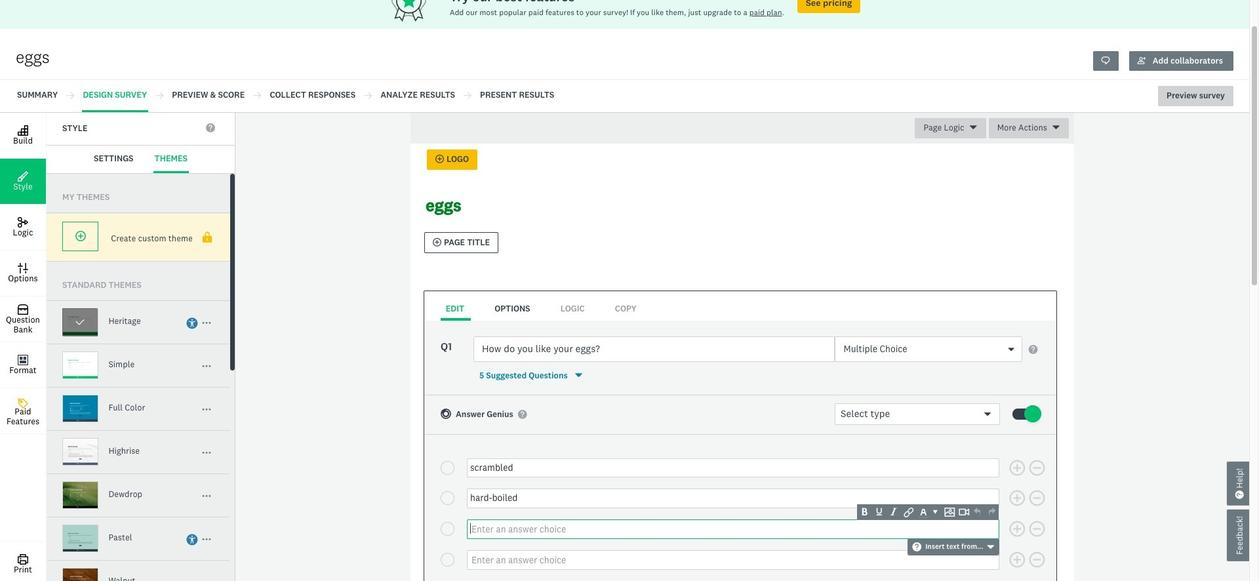 Task type: vqa. For each thing, say whether or not it's contained in the screenshot.
second user icon from right
no



Task type: locate. For each thing, give the bounding box(es) containing it.
None radio
[[441, 461, 454, 475], [441, 522, 454, 536], [441, 553, 454, 567], [441, 461, 454, 475], [441, 522, 454, 536], [441, 553, 454, 567]]

None radio
[[441, 492, 454, 505]]

rewards image
[[389, 0, 450, 24]]



